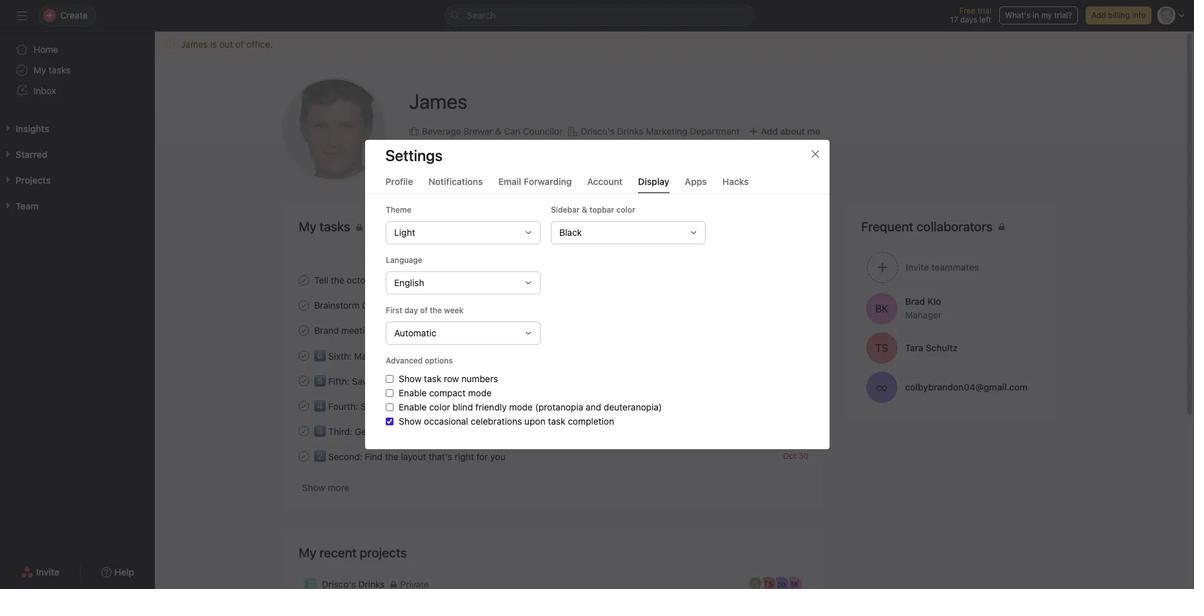 Task type: vqa. For each thing, say whether or not it's contained in the screenshot.
field
no



Task type: describe. For each thing, give the bounding box(es) containing it.
by
[[395, 376, 405, 387]]

english button
[[386, 272, 540, 295]]

black
[[559, 227, 582, 238]]

tasks
[[49, 65, 71, 75]]

0 horizontal spatial &
[[495, 126, 502, 136]]

fifth:
[[328, 376, 350, 387]]

completed image for 4️⃣
[[296, 398, 312, 414]]

1 horizontal spatial mode
[[509, 402, 532, 413]]

asana
[[474, 376, 500, 387]]

hacks button
[[723, 176, 749, 194]]

stay
[[361, 401, 379, 412]]

account button
[[587, 176, 623, 194]]

notifications button
[[429, 176, 483, 194]]

1 vertical spatial you
[[490, 452, 506, 463]]

0 vertical spatial mode
[[468, 388, 491, 399]]

0 vertical spatial work
[[379, 351, 399, 362]]

0 vertical spatial with
[[378, 325, 395, 336]]

6️⃣ sixth: make work manageable
[[314, 351, 452, 362]]

colbybrandon04@gmail.com
[[905, 382, 1028, 393]]

completed checkbox for brand
[[296, 323, 312, 338]]

4️⃣ fourth: stay on top of incoming work
[[314, 401, 482, 412]]

trial?
[[1054, 10, 1072, 20]]

edit profile button
[[409, 148, 471, 171]]

the for of
[[430, 306, 442, 316]]

my tasks
[[34, 65, 71, 75]]

incoming
[[421, 401, 459, 412]]

that's
[[429, 452, 452, 463]]

left
[[980, 15, 992, 25]]

the for find
[[385, 452, 399, 463]]

1 vertical spatial work
[[462, 401, 482, 412]]

completed checkbox for 3️⃣
[[296, 424, 312, 439]]

the for with
[[397, 325, 411, 336]]

brad klo
[[905, 296, 941, 307]]

recent projects
[[320, 546, 407, 561]]

invite button
[[12, 561, 68, 585]]

hide sidebar image
[[17, 10, 27, 21]]

1 vertical spatial color
[[429, 402, 450, 413]]

upon
[[524, 416, 545, 427]]

the right tell
[[331, 275, 344, 286]]

black button
[[551, 221, 706, 245]]

0 horizontal spatial of
[[235, 39, 244, 50]]

manageable
[[401, 351, 452, 362]]

first
[[386, 306, 402, 316]]

(protanopia
[[535, 402, 583, 413]]

hacks
[[723, 176, 749, 187]]

james for james
[[409, 89, 468, 113]]

0 vertical spatial marketing
[[646, 126, 688, 136]]

0 vertical spatial task
[[424, 374, 441, 385]]

display
[[638, 176, 670, 187]]

show more
[[302, 483, 350, 494]]

completed image for brand
[[296, 323, 312, 338]]

bk
[[875, 303, 889, 315]]

home link
[[8, 39, 147, 60]]

settings
[[386, 146, 443, 165]]

out
[[219, 39, 233, 50]]

completed checkbox for brainstorm
[[296, 298, 312, 313]]

enable compact mode
[[398, 388, 491, 399]]

3️⃣ third: get organized with sections
[[314, 427, 471, 437]]

english
[[394, 277, 424, 288]]

theme
[[386, 205, 411, 215]]

email forwarding button
[[498, 176, 572, 194]]

oct 30 button
[[783, 452, 808, 461]]

frequent collaborators
[[861, 219, 993, 234]]

free
[[960, 6, 976, 15]]

edit profile
[[417, 154, 462, 165]]

tell the octopus you love them
[[314, 275, 441, 286]]

completed image for tell
[[296, 273, 312, 288]]

drisco's
[[581, 126, 615, 136]]

0 vertical spatial color
[[616, 205, 635, 215]]

sixth:
[[328, 351, 352, 362]]

week
[[444, 306, 463, 316]]

add billing info
[[1092, 10, 1146, 20]]

what's
[[1005, 10, 1031, 20]]

language
[[386, 256, 422, 265]]

add about me button
[[745, 120, 824, 143]]

5️⃣
[[314, 376, 326, 387]]

search button
[[445, 5, 755, 26]]

organized
[[372, 427, 414, 437]]

trial
[[978, 6, 992, 15]]

sections
[[436, 427, 471, 437]]

my for my recent projects
[[299, 546, 317, 561]]

brainstorm california cola flavors
[[314, 300, 453, 311]]

sidebar
[[551, 205, 580, 215]]

find
[[365, 452, 383, 463]]

blind
[[452, 402, 473, 413]]

home
[[34, 44, 58, 55]]

Show task row numbers checkbox
[[386, 376, 393, 383]]

completed checkbox for tell
[[296, 273, 312, 288]]

about
[[781, 126, 805, 136]]

light
[[394, 227, 415, 238]]

completed image for brainstorm
[[296, 298, 312, 313]]

apps
[[685, 176, 707, 187]]

4️⃣
[[314, 401, 326, 412]]

Enable color blind friendly mode (protanopia and deuteranopia) checkbox
[[386, 404, 393, 412]]

my for my tasks
[[34, 65, 46, 75]]

fourth:
[[328, 401, 358, 412]]

co
[[876, 382, 888, 393]]

brad klo manager
[[905, 296, 942, 320]]

show for show task row numbers
[[398, 374, 421, 385]]

1 vertical spatial with
[[416, 427, 433, 437]]

compact
[[429, 388, 465, 399]]

completed checkbox for 6️⃣
[[296, 348, 312, 364]]

james is out of office.
[[181, 39, 273, 50]]

17
[[950, 15, 958, 25]]

beverage
[[422, 126, 461, 136]]

more
[[328, 483, 350, 494]]

1 horizontal spatial of
[[411, 401, 419, 412]]

0 horizontal spatial you
[[383, 275, 398, 286]]

them
[[420, 275, 441, 286]]

2 horizontal spatial of
[[420, 306, 427, 316]]



Task type: locate. For each thing, give the bounding box(es) containing it.
time
[[375, 376, 393, 387]]

team
[[457, 325, 478, 336]]

james
[[181, 39, 208, 50], [409, 89, 468, 113]]

0 vertical spatial my
[[34, 65, 46, 75]]

6️⃣
[[314, 351, 326, 362]]

completed image for 2️⃣
[[296, 449, 312, 464]]

4 completed checkbox from the top
[[296, 373, 312, 389]]

get
[[355, 427, 370, 437]]

Completed checkbox
[[296, 273, 312, 288], [296, 298, 312, 313], [296, 348, 312, 364], [296, 373, 312, 389], [296, 449, 312, 464]]

& left topbar
[[582, 205, 587, 215]]

completed checkbox left brand
[[296, 323, 312, 338]]

layout
[[401, 452, 426, 463]]

you right for
[[490, 452, 506, 463]]

mode down asana
[[468, 388, 491, 399]]

in inside what's in my trial? button
[[1033, 10, 1039, 20]]

0 vertical spatial completed checkbox
[[296, 323, 312, 338]]

3 completed image from the top
[[296, 348, 312, 364]]

work up show task row numbers option
[[379, 351, 399, 362]]

1 horizontal spatial in
[[1033, 10, 1039, 20]]

completed image left 2️⃣
[[296, 449, 312, 464]]

0 vertical spatial completed image
[[296, 298, 312, 313]]

meeting
[[341, 325, 375, 336]]

marketing right drinks
[[646, 126, 688, 136]]

add billing info button
[[1086, 6, 1152, 25]]

in right row
[[464, 376, 472, 387]]

completed checkbox left 5️⃣
[[296, 373, 312, 389]]

marketing down first day of the week
[[413, 325, 455, 336]]

james for james is out of office.
[[181, 39, 208, 50]]

add left billing
[[1092, 10, 1106, 20]]

5 completed image from the top
[[296, 424, 312, 439]]

enable color blind friendly mode (protanopia and deuteranopia)
[[398, 402, 662, 413]]

1 horizontal spatial my
[[299, 546, 317, 561]]

3 completed checkbox from the top
[[296, 348, 312, 364]]

cola
[[404, 300, 423, 311]]

what's in my trial?
[[1005, 10, 1072, 20]]

completed checkbox left 6️⃣
[[296, 348, 312, 364]]

show left more
[[302, 483, 325, 494]]

1 vertical spatial completed checkbox
[[296, 398, 312, 414]]

you left 'love'
[[383, 275, 398, 286]]

profile button
[[386, 176, 413, 194]]

enable right enable color blind friendly mode (protanopia and deuteranopia) checkbox
[[398, 402, 427, 413]]

info
[[1132, 10, 1146, 20]]

light button
[[386, 221, 540, 245]]

in left the my
[[1033, 10, 1039, 20]]

1 vertical spatial &
[[582, 205, 587, 215]]

mode up upon
[[509, 402, 532, 413]]

1 vertical spatial task
[[548, 416, 565, 427]]

Enable compact mode checkbox
[[386, 390, 393, 397]]

ts
[[876, 342, 888, 354]]

0 vertical spatial add
[[1092, 10, 1106, 20]]

search
[[467, 10, 496, 21]]

0 vertical spatial you
[[383, 275, 398, 286]]

0 vertical spatial james
[[181, 39, 208, 50]]

california
[[362, 300, 402, 311]]

2️⃣ second: find the layout that's right for you
[[314, 452, 506, 463]]

completed checkbox for 2️⃣
[[296, 449, 312, 464]]

completed checkbox left the 4️⃣
[[296, 398, 312, 414]]

and
[[586, 402, 601, 413]]

2 vertical spatial completed image
[[296, 449, 312, 464]]

of right 'out'
[[235, 39, 244, 50]]

completed image left 5️⃣
[[296, 373, 312, 389]]

on
[[381, 401, 392, 412]]

3 completed image from the top
[[296, 449, 312, 464]]

for
[[476, 452, 488, 463]]

completed image left "brainstorm"
[[296, 298, 312, 313]]

4 completed image from the top
[[296, 373, 312, 389]]

show inside button
[[302, 483, 325, 494]]

options
[[425, 356, 453, 366]]

mode
[[468, 388, 491, 399], [509, 402, 532, 413]]

councilor
[[523, 126, 563, 136]]

my tasks link
[[8, 60, 147, 81]]

add
[[1092, 10, 1106, 20], [761, 126, 778, 136]]

completion
[[568, 416, 614, 427]]

the left week
[[430, 306, 442, 316]]

color up black dropdown button
[[616, 205, 635, 215]]

5 completed checkbox from the top
[[296, 449, 312, 464]]

octopus
[[347, 275, 381, 286]]

task left row
[[424, 374, 441, 385]]

billing
[[1108, 10, 1130, 20]]

james up beverage
[[409, 89, 468, 113]]

0 horizontal spatial in
[[464, 376, 472, 387]]

with down "first"
[[378, 325, 395, 336]]

0 horizontal spatial color
[[429, 402, 450, 413]]

1 horizontal spatial &
[[582, 205, 587, 215]]

completed image left 3️⃣
[[296, 424, 312, 439]]

enable for enable compact mode
[[398, 388, 427, 399]]

0 horizontal spatial marketing
[[413, 325, 455, 336]]

ja
[[316, 108, 352, 151]]

account
[[587, 176, 623, 187]]

love
[[401, 275, 418, 286]]

the down day
[[397, 325, 411, 336]]

completed image
[[296, 273, 312, 288], [296, 323, 312, 338], [296, 348, 312, 364], [296, 373, 312, 389], [296, 424, 312, 439]]

0 vertical spatial show
[[398, 374, 421, 385]]

0 horizontal spatial task
[[424, 374, 441, 385]]

0 horizontal spatial work
[[379, 351, 399, 362]]

tara schultz
[[905, 342, 958, 353]]

occasional
[[424, 416, 468, 427]]

2 completed image from the top
[[296, 398, 312, 414]]

add for add billing info
[[1092, 10, 1106, 20]]

day
[[404, 306, 418, 316]]

1 vertical spatial james
[[409, 89, 468, 113]]

of right top
[[411, 401, 419, 412]]

numbers
[[461, 374, 498, 385]]

0 horizontal spatial with
[[378, 325, 395, 336]]

2 vertical spatial show
[[302, 483, 325, 494]]

1 horizontal spatial you
[[490, 452, 506, 463]]

task down (protanopia at the left bottom
[[548, 416, 565, 427]]

my up list image
[[299, 546, 317, 561]]

brand meeting with the marketing team
[[314, 325, 478, 336]]

show task row numbers
[[398, 374, 498, 385]]

free trial 17 days left
[[950, 6, 992, 25]]

search list box
[[445, 5, 755, 26]]

completed image left brand
[[296, 323, 312, 338]]

1 completed image from the top
[[296, 273, 312, 288]]

1 vertical spatial completed image
[[296, 398, 312, 414]]

1 horizontal spatial color
[[616, 205, 635, 215]]

color
[[616, 205, 635, 215], [429, 402, 450, 413]]

automatic button
[[386, 322, 540, 345]]

0 horizontal spatial mode
[[468, 388, 491, 399]]

0 vertical spatial of
[[235, 39, 244, 50]]

& left can on the left top of the page
[[495, 126, 502, 136]]

what's in my trial? button
[[999, 6, 1078, 25]]

2 completed image from the top
[[296, 323, 312, 338]]

1 vertical spatial marketing
[[413, 325, 455, 336]]

0 horizontal spatial add
[[761, 126, 778, 136]]

1 horizontal spatial task
[[548, 416, 565, 427]]

completed image left the 4️⃣
[[296, 398, 312, 414]]

Show occasional celebrations upon task completion checkbox
[[386, 418, 393, 426]]

beverage brewer & can councilor
[[422, 126, 563, 136]]

completed image for 3️⃣
[[296, 424, 312, 439]]

completed checkbox for 5️⃣
[[296, 373, 312, 389]]

3 completed checkbox from the top
[[296, 424, 312, 439]]

list image
[[306, 581, 314, 589]]

apps button
[[685, 176, 707, 194]]

2 completed checkbox from the top
[[296, 298, 312, 313]]

2 vertical spatial of
[[411, 401, 419, 412]]

deuteranopia)
[[603, 402, 662, 413]]

5️⃣ fifth: save time by collaborating in asana
[[314, 376, 500, 387]]

30
[[799, 452, 808, 461]]

0 horizontal spatial james
[[181, 39, 208, 50]]

add for add about me
[[761, 126, 778, 136]]

collaborating
[[408, 376, 462, 387]]

close image
[[810, 149, 820, 159]]

my inside my tasks link
[[34, 65, 46, 75]]

is
[[210, 39, 217, 50]]

1 completed image from the top
[[296, 298, 312, 313]]

completed checkbox left 2️⃣
[[296, 449, 312, 464]]

0 horizontal spatial my
[[34, 65, 46, 75]]

completed image for 5️⃣
[[296, 373, 312, 389]]

of right day
[[420, 306, 427, 316]]

1 vertical spatial my
[[299, 546, 317, 561]]

automatic
[[394, 328, 436, 339]]

invite
[[36, 567, 59, 578]]

0 vertical spatial &
[[495, 126, 502, 136]]

1 vertical spatial in
[[464, 376, 472, 387]]

completed image
[[296, 298, 312, 313], [296, 398, 312, 414], [296, 449, 312, 464]]

make
[[354, 351, 377, 362]]

the right find
[[385, 452, 399, 463]]

2 vertical spatial completed checkbox
[[296, 424, 312, 439]]

0 vertical spatial enable
[[398, 388, 427, 399]]

enable for enable color blind friendly mode (protanopia and deuteranopia)
[[398, 402, 427, 413]]

email
[[498, 176, 521, 187]]

ja button
[[283, 78, 386, 181]]

right
[[455, 452, 474, 463]]

show for show more
[[302, 483, 325, 494]]

1 vertical spatial show
[[398, 416, 421, 427]]

advanced options
[[386, 356, 453, 366]]

1 completed checkbox from the top
[[296, 273, 312, 288]]

add left about
[[761, 126, 778, 136]]

inbox link
[[8, 81, 147, 101]]

1 completed checkbox from the top
[[296, 323, 312, 338]]

show for show occasional celebrations upon task completion
[[398, 416, 421, 427]]

show down advanced
[[398, 374, 421, 385]]

with up layout
[[416, 427, 433, 437]]

1 vertical spatial mode
[[509, 402, 532, 413]]

sidebar & topbar color
[[551, 205, 635, 215]]

enable down 5️⃣ fifth: save time by collaborating in asana
[[398, 388, 427, 399]]

completed image left tell
[[296, 273, 312, 288]]

1 vertical spatial enable
[[398, 402, 427, 413]]

1 horizontal spatial work
[[462, 401, 482, 412]]

of
[[235, 39, 244, 50], [420, 306, 427, 316], [411, 401, 419, 412]]

1 vertical spatial of
[[420, 306, 427, 316]]

1 enable from the top
[[398, 388, 427, 399]]

third:
[[328, 427, 353, 437]]

1 horizontal spatial add
[[1092, 10, 1106, 20]]

completed image left 6️⃣
[[296, 348, 312, 364]]

completed checkbox left 3️⃣
[[296, 424, 312, 439]]

completed image for 6️⃣
[[296, 348, 312, 364]]

2 completed checkbox from the top
[[296, 398, 312, 414]]

completed checkbox left "brainstorm"
[[296, 298, 312, 313]]

my left "tasks"
[[34, 65, 46, 75]]

forwarding
[[524, 176, 572, 187]]

completed checkbox for 4️⃣
[[296, 398, 312, 414]]

top
[[394, 401, 408, 412]]

can
[[504, 126, 521, 136]]

completed checkbox left tell
[[296, 273, 312, 288]]

you
[[383, 275, 398, 286], [490, 452, 506, 463]]

email forwarding
[[498, 176, 572, 187]]

row
[[444, 374, 459, 385]]

2 enable from the top
[[398, 402, 427, 413]]

show down top
[[398, 416, 421, 427]]

drisco's drinks marketing department
[[581, 126, 740, 136]]

tell
[[314, 275, 328, 286]]

advanced
[[386, 356, 423, 366]]

1 horizontal spatial with
[[416, 427, 433, 437]]

1 horizontal spatial marketing
[[646, 126, 688, 136]]

0 vertical spatial in
[[1033, 10, 1039, 20]]

global element
[[0, 32, 155, 109]]

Completed checkbox
[[296, 323, 312, 338], [296, 398, 312, 414], [296, 424, 312, 439]]

james left is
[[181, 39, 208, 50]]

work down compact
[[462, 401, 482, 412]]

color down the enable compact mode
[[429, 402, 450, 413]]

1 horizontal spatial james
[[409, 89, 468, 113]]

1 vertical spatial add
[[761, 126, 778, 136]]



